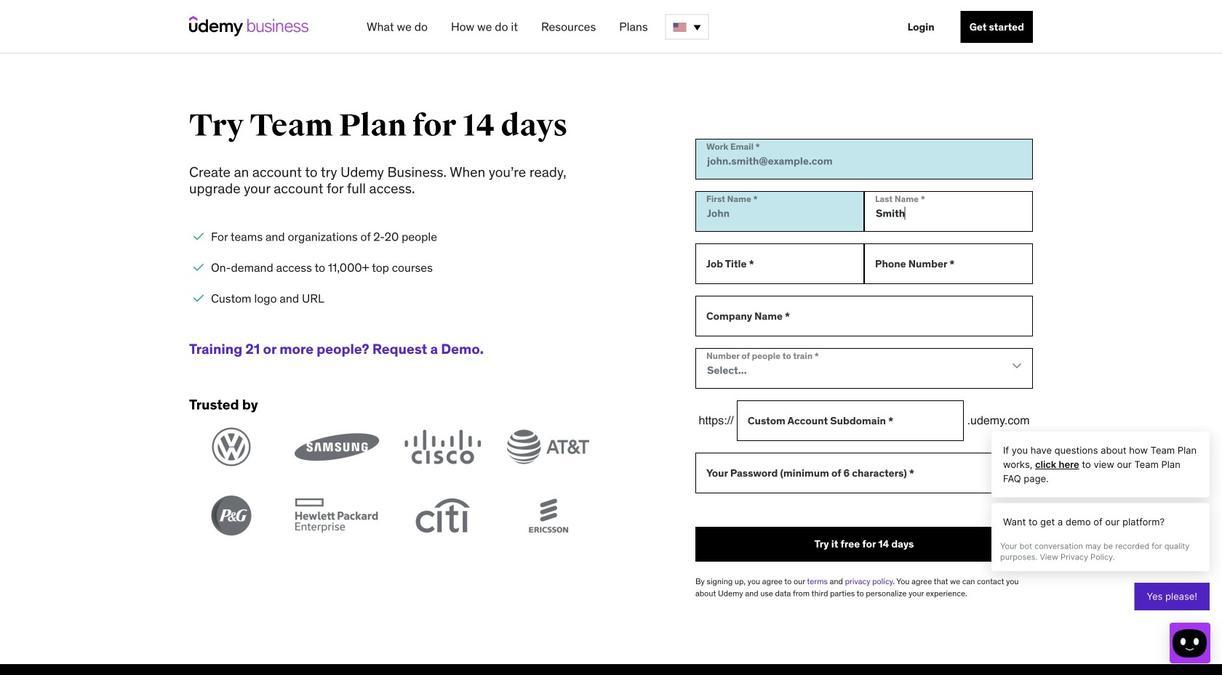 Task type: describe. For each thing, give the bounding box(es) containing it.
udemy business image
[[189, 16, 308, 36]]

citi logo image
[[400, 496, 485, 536]]

Work Email * email field
[[696, 139, 1033, 180]]

menu navigation
[[355, 0, 1033, 54]]

First Name * text field
[[696, 191, 864, 232]]

Job Title * text field
[[696, 244, 864, 284]]

p&g logo image
[[189, 496, 274, 536]]

samsung logo image
[[295, 427, 379, 467]]

ericsson logo image
[[506, 496, 590, 536]]

Your team's unique subdomain * text field
[[737, 401, 964, 441]]

hewlett packard enterprise logo image
[[295, 496, 379, 536]]

Phone Number telephone field
[[864, 244, 1033, 284]]



Task type: locate. For each thing, give the bounding box(es) containing it.
footer element
[[189, 665, 1033, 676]]

Last Name * text field
[[864, 191, 1033, 232]]

volkswagen logo image
[[189, 427, 274, 467]]

Company Name * text field
[[696, 296, 1033, 337]]

cisco logo image
[[400, 427, 485, 467]]

at&t logo image
[[506, 427, 590, 467]]

None password field
[[696, 453, 1033, 494]]



Task type: vqa. For each thing, say whether or not it's contained in the screenshot.
Last Name * text box
yes



